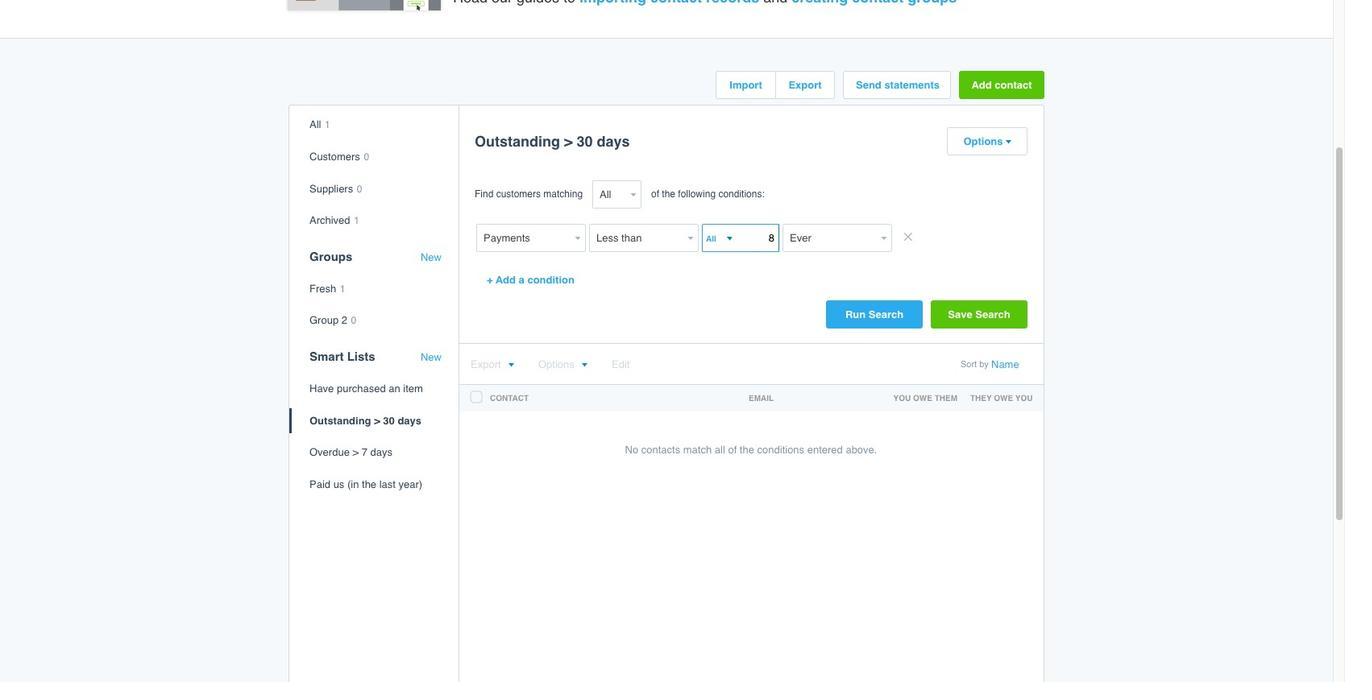 Task type: vqa. For each thing, say whether or not it's contained in the screenshot.


Task type: describe. For each thing, give the bounding box(es) containing it.
paid
[[310, 479, 331, 491]]

search for save search
[[976, 309, 1011, 321]]

they owe you
[[971, 394, 1033, 403]]

following
[[678, 189, 716, 200]]

lists
[[347, 350, 376, 364]]

paid us (in the last year)
[[310, 479, 423, 491]]

run
[[846, 309, 866, 321]]

options for email
[[539, 359, 575, 371]]

overdue
[[310, 447, 350, 459]]

no contacts match all of the conditions entered above.
[[625, 445, 878, 457]]

entered
[[808, 445, 843, 457]]

email
[[749, 394, 774, 403]]

1 for archived
[[354, 215, 360, 227]]

condition
[[528, 274, 575, 287]]

add inside + add a condition button
[[496, 274, 516, 287]]

new for smart lists
[[421, 352, 442, 364]]

import button
[[717, 72, 776, 99]]

el image for export
[[508, 363, 514, 369]]

0 vertical spatial outstanding > 30 days
[[475, 133, 630, 150]]

0 horizontal spatial >
[[353, 447, 359, 459]]

suppliers 0
[[310, 183, 362, 195]]

fresh 1
[[310, 283, 346, 295]]

0 vertical spatial 30
[[577, 133, 593, 150]]

purchased
[[337, 383, 386, 395]]

1 vertical spatial the
[[740, 445, 755, 457]]

1 horizontal spatial >
[[374, 415, 380, 427]]

all
[[310, 119, 321, 131]]

you owe them
[[894, 394, 958, 403]]

options button for of the following conditions:
[[948, 129, 1027, 155]]

send statements button
[[844, 72, 951, 99]]

2 you from the left
[[1016, 394, 1033, 403]]

0 vertical spatial >
[[564, 133, 573, 150]]

save search
[[949, 309, 1011, 321]]

matching
[[544, 189, 583, 200]]

1 for fresh
[[340, 284, 346, 295]]

0 vertical spatial the
[[662, 189, 676, 200]]

export for leftmost 'export' button
[[471, 359, 501, 371]]

7
[[362, 447, 368, 459]]

find customers matching
[[475, 189, 583, 200]]

options button for email
[[539, 359, 588, 371]]

edit button
[[612, 359, 630, 371]]

2 horizontal spatial days
[[597, 133, 630, 150]]

run search button
[[827, 301, 923, 329]]

0 horizontal spatial of
[[652, 189, 660, 200]]

contacts
[[642, 445, 681, 457]]

save
[[949, 309, 973, 321]]

conditions
[[758, 445, 805, 457]]

us
[[334, 479, 345, 491]]

1 vertical spatial outstanding
[[310, 415, 371, 427]]

contact
[[995, 79, 1033, 91]]

match
[[684, 445, 712, 457]]

of the following conditions:
[[652, 189, 765, 200]]

send statements
[[856, 79, 940, 91]]

run search
[[846, 309, 904, 321]]

last
[[380, 479, 396, 491]]

no
[[625, 445, 639, 457]]

them
[[935, 394, 958, 403]]

groups
[[310, 250, 353, 263]]

all
[[715, 445, 726, 457]]

(in
[[348, 479, 359, 491]]

2 vertical spatial days
[[371, 447, 393, 459]]

+ add a condition button
[[475, 266, 587, 295]]



Task type: locate. For each thing, give the bounding box(es) containing it.
add inside add contact button
[[972, 79, 992, 91]]

0 horizontal spatial the
[[362, 479, 377, 491]]

edit
[[612, 359, 630, 371]]

0 horizontal spatial owe
[[914, 394, 933, 403]]

export inside button
[[789, 79, 822, 91]]

0 vertical spatial of
[[652, 189, 660, 200]]

add right +
[[496, 274, 516, 287]]

of left following
[[652, 189, 660, 200]]

options left edit
[[539, 359, 575, 371]]

1 vertical spatial 1
[[354, 215, 360, 227]]

0 vertical spatial 1
[[325, 120, 330, 131]]

contact
[[490, 394, 529, 403]]

new for groups
[[421, 251, 442, 263]]

0 horizontal spatial outstanding > 30 days
[[310, 415, 422, 427]]

the
[[662, 189, 676, 200], [740, 445, 755, 457], [362, 479, 377, 491]]

0 vertical spatial days
[[597, 133, 630, 150]]

+ add a condition
[[487, 274, 575, 287]]

overdue > 7 days
[[310, 447, 393, 459]]

el image
[[508, 363, 514, 369], [581, 363, 588, 369]]

outstanding
[[475, 133, 560, 150], [310, 415, 371, 427]]

1 you from the left
[[894, 394, 911, 403]]

search inside button
[[869, 309, 904, 321]]

save search button
[[931, 301, 1028, 329]]

outstanding > 30 days down have purchased an item
[[310, 415, 422, 427]]

search right the run on the top
[[869, 309, 904, 321]]

1 vertical spatial >
[[374, 415, 380, 427]]

2 el image from the left
[[581, 363, 588, 369]]

you down the name
[[1016, 394, 1033, 403]]

add contact button
[[960, 71, 1045, 99]]

name
[[992, 359, 1020, 371]]

1 horizontal spatial outstanding > 30 days
[[475, 133, 630, 150]]

1 horizontal spatial 30
[[577, 133, 593, 150]]

0 horizontal spatial 1
[[325, 120, 330, 131]]

name button
[[992, 359, 1020, 371]]

1 horizontal spatial export
[[789, 79, 822, 91]]

0 inside customers 0
[[364, 152, 369, 163]]

add
[[972, 79, 992, 91], [496, 274, 516, 287]]

1 right 'archived'
[[354, 215, 360, 227]]

0 horizontal spatial 30
[[383, 415, 395, 427]]

customers 0
[[310, 151, 369, 163]]

1 vertical spatial new link
[[421, 352, 442, 364]]

1 el image from the left
[[508, 363, 514, 369]]

1 horizontal spatial of
[[728, 445, 737, 457]]

1 vertical spatial 30
[[383, 415, 395, 427]]

0 horizontal spatial outstanding
[[310, 415, 371, 427]]

1 vertical spatial 0
[[357, 183, 362, 195]]

0 vertical spatial new
[[421, 251, 442, 263]]

0 for customers
[[364, 152, 369, 163]]

> down have purchased an item
[[374, 415, 380, 427]]

group 2 0
[[310, 315, 357, 327]]

2 new from the top
[[421, 352, 442, 364]]

1 vertical spatial days
[[398, 415, 422, 427]]

item
[[403, 383, 423, 395]]

1 vertical spatial options button
[[539, 359, 588, 371]]

0 horizontal spatial export button
[[471, 359, 514, 371]]

2 vertical spatial >
[[353, 447, 359, 459]]

0 right the 2
[[351, 316, 357, 327]]

0 horizontal spatial days
[[371, 447, 393, 459]]

export up contact at the left bottom of page
[[471, 359, 501, 371]]

import
[[730, 79, 763, 91]]

owe
[[914, 394, 933, 403], [994, 394, 1014, 403]]

2 owe from the left
[[994, 394, 1014, 403]]

have
[[310, 383, 334, 395]]

1 horizontal spatial search
[[976, 309, 1011, 321]]

all 1
[[310, 119, 330, 131]]

2 horizontal spatial 1
[[354, 215, 360, 227]]

1 horizontal spatial options
[[964, 136, 1004, 148]]

0 vertical spatial outstanding
[[475, 133, 560, 150]]

search right save
[[976, 309, 1011, 321]]

new
[[421, 251, 442, 263], [421, 352, 442, 364]]

1 new from the top
[[421, 251, 442, 263]]

add contact
[[972, 79, 1033, 91]]

find
[[475, 189, 494, 200]]

1 horizontal spatial days
[[398, 415, 422, 427]]

add left contact
[[972, 79, 992, 91]]

by
[[980, 360, 989, 370]]

2 horizontal spatial >
[[564, 133, 573, 150]]

suppliers
[[310, 183, 353, 195]]

1 vertical spatial options
[[539, 359, 575, 371]]

+
[[487, 274, 493, 287]]

options button down add contact
[[948, 129, 1027, 155]]

2
[[342, 315, 348, 327]]

0 horizontal spatial options
[[539, 359, 575, 371]]

1 vertical spatial export
[[471, 359, 501, 371]]

1 inside all 1
[[325, 120, 330, 131]]

of
[[652, 189, 660, 200], [728, 445, 737, 457]]

you left them
[[894, 394, 911, 403]]

options button left edit button
[[539, 359, 588, 371]]

export for the right 'export' button
[[789, 79, 822, 91]]

1 horizontal spatial owe
[[994, 394, 1014, 403]]

1 horizontal spatial 1
[[340, 284, 346, 295]]

1 vertical spatial outstanding > 30 days
[[310, 415, 422, 427]]

2 vertical spatial 1
[[340, 284, 346, 295]]

1 new link from the top
[[421, 251, 442, 264]]

smart
[[310, 350, 344, 364]]

2 search from the left
[[976, 309, 1011, 321]]

customers
[[310, 151, 360, 163]]

0 inside "group 2 0"
[[351, 316, 357, 327]]

days up the all text field
[[597, 133, 630, 150]]

0 horizontal spatial export
[[471, 359, 501, 371]]

days
[[597, 133, 630, 150], [398, 415, 422, 427], [371, 447, 393, 459]]

search for run search
[[869, 309, 904, 321]]

1 horizontal spatial add
[[972, 79, 992, 91]]

1 for all
[[325, 120, 330, 131]]

1 vertical spatial of
[[728, 445, 737, 457]]

el image left edit
[[581, 363, 588, 369]]

a
[[519, 274, 525, 287]]

0 inside suppliers 0
[[357, 183, 362, 195]]

of right all
[[728, 445, 737, 457]]

1 search from the left
[[869, 309, 904, 321]]

1 vertical spatial add
[[496, 274, 516, 287]]

0 horizontal spatial options button
[[539, 359, 588, 371]]

0 right customers
[[364, 152, 369, 163]]

search inside button
[[976, 309, 1011, 321]]

they
[[971, 394, 992, 403]]

1 horizontal spatial outstanding
[[475, 133, 560, 150]]

days right 7
[[371, 447, 393, 459]]

new link for groups
[[421, 251, 442, 264]]

archived
[[310, 215, 350, 227]]

1
[[325, 120, 330, 131], [354, 215, 360, 227], [340, 284, 346, 295]]

export
[[789, 79, 822, 91], [471, 359, 501, 371]]

30 down the an
[[383, 415, 395, 427]]

0 vertical spatial add
[[972, 79, 992, 91]]

1 horizontal spatial el image
[[581, 363, 588, 369]]

export button
[[777, 72, 835, 99], [471, 359, 514, 371]]

export button up contact at the left bottom of page
[[471, 359, 514, 371]]

0 vertical spatial options button
[[948, 129, 1027, 155]]

0 vertical spatial 0
[[364, 152, 369, 163]]

0 horizontal spatial el image
[[508, 363, 514, 369]]

new link
[[421, 251, 442, 264], [421, 352, 442, 364]]

owe right they
[[994, 394, 1014, 403]]

you
[[894, 394, 911, 403], [1016, 394, 1033, 403]]

search
[[869, 309, 904, 321], [976, 309, 1011, 321]]

1 horizontal spatial the
[[662, 189, 676, 200]]

outstanding up overdue > 7 days in the left of the page
[[310, 415, 371, 427]]

days down item
[[398, 415, 422, 427]]

None text field
[[477, 224, 572, 253], [702, 224, 780, 253], [704, 230, 725, 247], [477, 224, 572, 253], [702, 224, 780, 253], [704, 230, 725, 247]]

the right (in
[[362, 479, 377, 491]]

options
[[964, 136, 1004, 148], [539, 359, 575, 371]]

30 up "matching"
[[577, 133, 593, 150]]

customers
[[496, 189, 541, 200]]

2 horizontal spatial the
[[740, 445, 755, 457]]

1 right fresh
[[340, 284, 346, 295]]

0 vertical spatial export
[[789, 79, 822, 91]]

outstanding up customers
[[475, 133, 560, 150]]

new link for smart lists
[[421, 352, 442, 364]]

year)
[[399, 479, 423, 491]]

1 right 'all'
[[325, 120, 330, 131]]

2 vertical spatial the
[[362, 479, 377, 491]]

options for of the following conditions:
[[964, 136, 1004, 148]]

archived 1
[[310, 215, 360, 227]]

0 horizontal spatial add
[[496, 274, 516, 287]]

None text field
[[589, 224, 685, 253], [783, 224, 878, 253], [589, 224, 685, 253], [783, 224, 878, 253]]

options left el image
[[964, 136, 1004, 148]]

0 horizontal spatial you
[[894, 394, 911, 403]]

1 horizontal spatial options button
[[948, 129, 1027, 155]]

0 horizontal spatial search
[[869, 309, 904, 321]]

>
[[564, 133, 573, 150], [374, 415, 380, 427], [353, 447, 359, 459]]

30
[[577, 133, 593, 150], [383, 415, 395, 427]]

1 vertical spatial new
[[421, 352, 442, 364]]

el image
[[1005, 140, 1012, 145]]

statements
[[885, 79, 940, 91]]

owe for you
[[914, 394, 933, 403]]

the right all
[[740, 445, 755, 457]]

outstanding > 30 days
[[475, 133, 630, 150], [310, 415, 422, 427]]

2 new link from the top
[[421, 352, 442, 364]]

conditions:
[[719, 189, 765, 200]]

options button
[[948, 129, 1027, 155], [539, 359, 588, 371]]

outstanding > 30 days up "matching"
[[475, 133, 630, 150]]

sort
[[961, 360, 977, 370]]

1 inside fresh 1
[[340, 284, 346, 295]]

have purchased an item
[[310, 383, 423, 395]]

send
[[856, 79, 882, 91]]

0
[[364, 152, 369, 163], [357, 183, 362, 195], [351, 316, 357, 327]]

the left following
[[662, 189, 676, 200]]

1 vertical spatial export button
[[471, 359, 514, 371]]

0 right the "suppliers"
[[357, 183, 362, 195]]

> left 7
[[353, 447, 359, 459]]

0 vertical spatial export button
[[777, 72, 835, 99]]

1 inside archived 1
[[354, 215, 360, 227]]

smart lists
[[310, 350, 376, 364]]

above.
[[846, 445, 878, 457]]

export button right import button
[[777, 72, 835, 99]]

1 horizontal spatial export button
[[777, 72, 835, 99]]

el image for options
[[581, 363, 588, 369]]

All text field
[[593, 181, 627, 209]]

owe left them
[[914, 394, 933, 403]]

0 vertical spatial new link
[[421, 251, 442, 264]]

1 horizontal spatial you
[[1016, 394, 1033, 403]]

0 for suppliers
[[357, 183, 362, 195]]

group
[[310, 315, 339, 327]]

2 vertical spatial 0
[[351, 316, 357, 327]]

export right import button
[[789, 79, 822, 91]]

an
[[389, 383, 401, 395]]

el image up contact at the left bottom of page
[[508, 363, 514, 369]]

> up "matching"
[[564, 133, 573, 150]]

owe for they
[[994, 394, 1014, 403]]

fresh
[[310, 283, 336, 295]]

sort by name
[[961, 359, 1020, 371]]

0 vertical spatial options
[[964, 136, 1004, 148]]

1 owe from the left
[[914, 394, 933, 403]]



